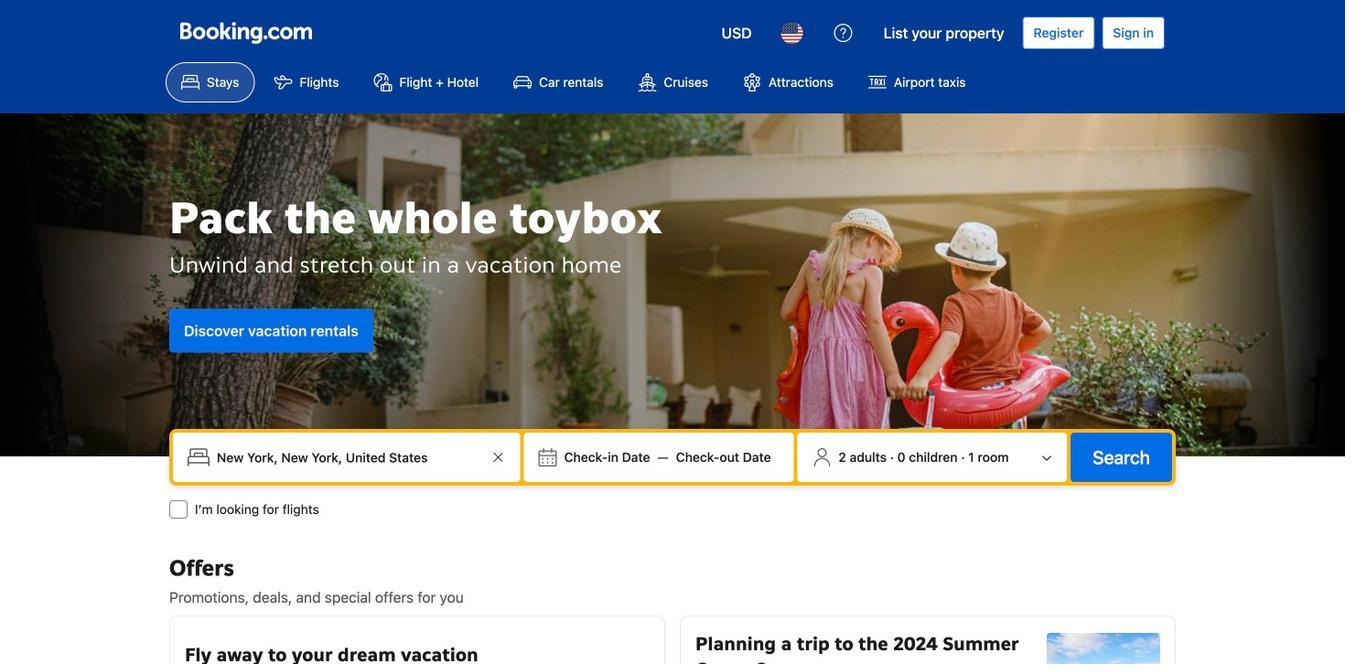 Task type: describe. For each thing, give the bounding box(es) containing it.
booking.com image
[[180, 22, 312, 44]]

Where are you going? field
[[210, 441, 487, 474]]



Task type: vqa. For each thing, say whether or not it's contained in the screenshot.
the Where are you going? field
yes



